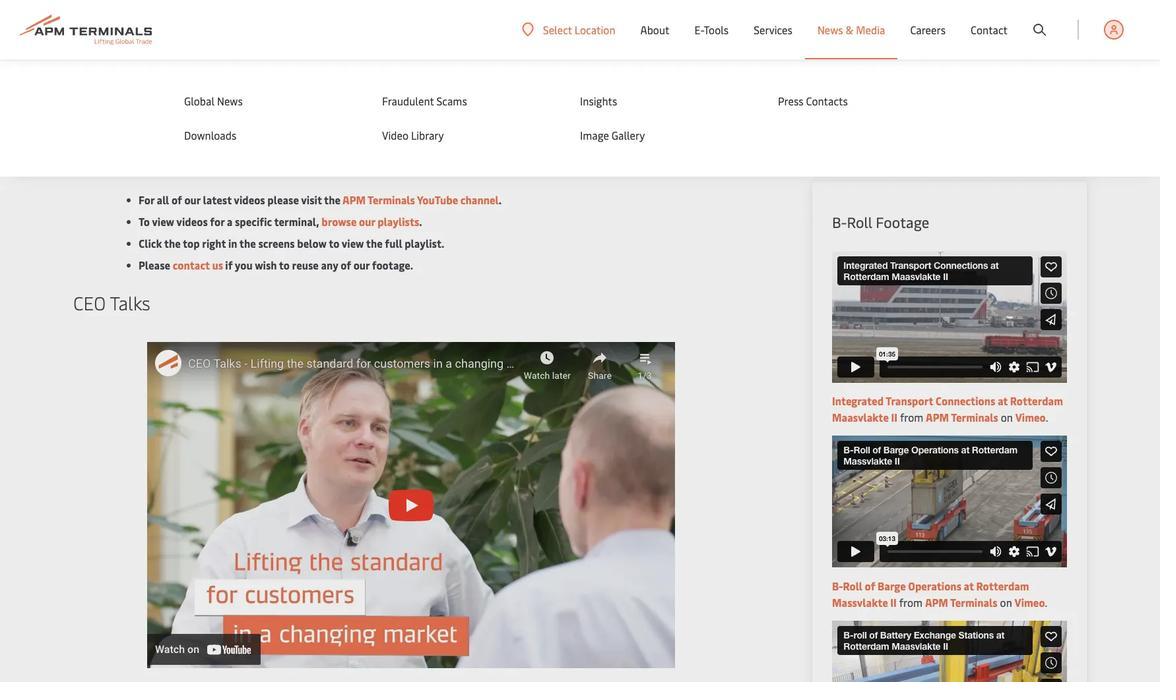Task type: vqa. For each thing, say whether or not it's contained in the screenshot.
Press Contacts
yes



Task type: describe. For each thing, give the bounding box(es) containing it.
0 vertical spatial our
[[184, 193, 201, 207]]

contact
[[971, 22, 1008, 37]]

1 vertical spatial to
[[279, 258, 290, 273]]

for
[[210, 214, 225, 229]]

right
[[202, 236, 226, 251]]

if
[[225, 258, 233, 273]]

services
[[754, 22, 792, 37]]

downloads link
[[184, 128, 356, 143]]

fraudulent scams
[[382, 94, 467, 108]]

playlist.
[[405, 236, 444, 251]]

of for for
[[172, 193, 182, 207]]

at inside the integrated transport connections at rotterdam maasvlakte ii
[[998, 394, 1008, 409]]

specific
[[235, 214, 272, 229]]

integrated transport connections at rotterdam maasvlakte ii link
[[832, 394, 1063, 425]]

barge
[[878, 579, 906, 594]]

for all of our latest videos please visit the apm terminals youtube channel .
[[139, 193, 502, 207]]

press
[[778, 94, 803, 108]]

rotterdam inside b-roll of barge operations at rotterdam massvlakte ii
[[976, 579, 1029, 594]]

1 horizontal spatial view
[[342, 236, 364, 251]]

browse our playlists link
[[322, 214, 419, 229]]

screens
[[258, 236, 295, 251]]

the right visit
[[324, 193, 340, 207]]

b-roll of barge operations at rotterdam massvlakte ii link
[[832, 579, 1029, 610]]

vimeo for integrated transport connections at rotterdam maasvlakte ii
[[1015, 411, 1046, 425]]

news & media
[[818, 22, 885, 37]]

reuse
[[292, 258, 319, 273]]

e-
[[694, 22, 704, 37]]

media
[[856, 22, 885, 37]]

insights link
[[580, 94, 752, 108]]

any
[[321, 258, 338, 273]]

1 vertical spatial our
[[359, 214, 375, 229]]

the left 'full'
[[366, 236, 383, 251]]

downloads
[[184, 128, 236, 143]]

about button
[[640, 0, 669, 59]]

you
[[235, 258, 253, 273]]

apm for maasvlakte
[[926, 411, 949, 425]]

select location
[[543, 22, 615, 37]]

the right the in
[[239, 236, 256, 251]]

click
[[139, 236, 162, 251]]

transport
[[886, 394, 933, 409]]

operations
[[908, 579, 961, 594]]

location
[[575, 22, 615, 37]]

b- for b-roll footage
[[832, 212, 847, 232]]

on for rotterdam
[[1001, 411, 1013, 425]]

apm for at
[[925, 596, 948, 610]]

image
[[580, 128, 609, 143]]

connections
[[936, 394, 995, 409]]

1 horizontal spatial of
[[341, 258, 351, 273]]

the left top at the left
[[164, 236, 181, 251]]

b-roll of barge operations at rotterdam massvlakte ii
[[832, 579, 1029, 610]]

maasvlakte
[[832, 411, 889, 425]]

below
[[297, 236, 327, 251]]

to
[[139, 214, 150, 229]]

vimeo link for b-roll of barge operations at rotterdam massvlakte ii
[[1015, 596, 1045, 610]]

in
[[228, 236, 237, 251]]

contact us link
[[173, 258, 223, 273]]

at inside b-roll of barge operations at rotterdam massvlakte ii
[[964, 579, 974, 594]]

0 vertical spatial to
[[329, 236, 339, 251]]

footage
[[876, 212, 929, 232]]

0 vertical spatial terminals
[[368, 193, 415, 207]]

0 horizontal spatial view
[[152, 214, 174, 229]]

please
[[267, 193, 299, 207]]

visit
[[301, 193, 322, 207]]

playlists
[[378, 214, 419, 229]]

contact button
[[971, 0, 1008, 59]]

video library link
[[382, 128, 554, 143]]

rotterdam inside the integrated transport connections at rotterdam maasvlakte ii
[[1010, 394, 1063, 409]]

e-tools button
[[694, 0, 729, 59]]

click the top right in the screens below to view the full playlist.
[[139, 236, 444, 251]]

talks
[[110, 290, 150, 315]]

browse
[[322, 214, 357, 229]]

fraudulent scams link
[[382, 94, 554, 108]]

channel
[[460, 193, 499, 207]]

youtube
[[417, 193, 458, 207]]

ii inside the integrated transport connections at rotterdam maasvlakte ii
[[891, 411, 897, 425]]

for
[[139, 193, 154, 207]]

video right >
[[140, 65, 163, 78]]

global news link
[[184, 94, 356, 108]]

a
[[227, 214, 233, 229]]

global news
[[184, 94, 243, 108]]

scams
[[436, 94, 467, 108]]

contacts
[[806, 94, 848, 108]]

to view videos for a specific terminal, browse our playlists .
[[139, 214, 422, 229]]

integrated transport connections at rotterdam maasvlakte ii
[[832, 394, 1063, 425]]

>
[[132, 65, 137, 78]]

full
[[385, 236, 402, 251]]

1 horizontal spatial video library
[[382, 128, 444, 143]]

b- for b-roll of barge operations at rotterdam massvlakte ii
[[832, 579, 843, 594]]



Task type: locate. For each thing, give the bounding box(es) containing it.
global left home
[[73, 65, 100, 78]]

0 horizontal spatial videos
[[176, 214, 208, 229]]

from apm terminals on vimeo . down connections
[[897, 411, 1048, 425]]

2 vertical spatial our
[[353, 258, 370, 273]]

1 vertical spatial vimeo link
[[1015, 596, 1045, 610]]

global for global news
[[184, 94, 215, 108]]

1 horizontal spatial videos
[[234, 193, 265, 207]]

view down browse on the top left of page
[[342, 236, 364, 251]]

0 vertical spatial global
[[73, 65, 100, 78]]

1 vertical spatial apm terminals link
[[925, 596, 998, 610]]

2 vertical spatial of
[[865, 579, 875, 594]]

from apm terminals on vimeo . down operations
[[897, 596, 1047, 610]]

please contact us if you wish to reuse any of our footage.
[[139, 258, 413, 273]]

1 vertical spatial vimeo
[[1015, 596, 1045, 610]]

careers
[[910, 22, 946, 37]]

news left &
[[818, 22, 843, 37]]

video down home
[[73, 107, 167, 159]]

0 vertical spatial videos
[[234, 193, 265, 207]]

ii down the 'transport' on the bottom
[[891, 411, 897, 425]]

1 vertical spatial terminals
[[951, 411, 998, 425]]

global home link
[[73, 65, 127, 78]]

all
[[157, 193, 169, 207]]

home
[[102, 65, 127, 78]]

global up downloads
[[184, 94, 215, 108]]

0 vertical spatial of
[[172, 193, 182, 207]]

0 vertical spatial b-
[[832, 212, 847, 232]]

news up downloads
[[217, 94, 243, 108]]

latest
[[203, 193, 232, 207]]

1 b- from the top
[[832, 212, 847, 232]]

our right browse on the top left of page
[[359, 214, 375, 229]]

apm down the 'transport' on the bottom
[[926, 411, 949, 425]]

1 vertical spatial rotterdam
[[976, 579, 1029, 594]]

1 vertical spatial roll
[[843, 579, 862, 594]]

apm terminals link for operations
[[925, 596, 998, 610]]

us
[[212, 258, 223, 273]]

1 vertical spatial global
[[184, 94, 215, 108]]

0 vertical spatial from
[[900, 411, 923, 425]]

0 vertical spatial from apm terminals on vimeo .
[[897, 411, 1048, 425]]

global for global home > video library
[[73, 65, 100, 78]]

1 vertical spatial on
[[1000, 596, 1012, 610]]

footage.
[[372, 258, 413, 273]]

roll for footage
[[847, 212, 872, 232]]

roll inside b-roll of barge operations at rotterdam massvlakte ii
[[843, 579, 862, 594]]

of inside b-roll of barge operations at rotterdam massvlakte ii
[[865, 579, 875, 594]]

top
[[183, 236, 200, 251]]

ii inside b-roll of barge operations at rotterdam massvlakte ii
[[890, 596, 897, 610]]

2 horizontal spatial of
[[865, 579, 875, 594]]

0 vertical spatial vimeo
[[1015, 411, 1046, 425]]

2 vertical spatial apm
[[925, 596, 948, 610]]

ceo
[[73, 290, 106, 315]]

of right the all
[[172, 193, 182, 207]]

at
[[998, 394, 1008, 409], [964, 579, 974, 594]]

to
[[329, 236, 339, 251], [279, 258, 290, 273]]

on for operations
[[1000, 596, 1012, 610]]

at right operations
[[964, 579, 974, 594]]

1 vertical spatial at
[[964, 579, 974, 594]]

1 vertical spatial ii
[[890, 596, 897, 610]]

terminals for b-roll of barge operations at rotterdam massvlakte ii
[[950, 596, 998, 610]]

1 vertical spatial of
[[341, 258, 351, 273]]

apm terminals youtube channel link
[[343, 193, 499, 207]]

apm down operations
[[925, 596, 948, 610]]

wish
[[255, 258, 277, 273]]

1 vertical spatial from
[[899, 596, 922, 610]]

from down barge
[[899, 596, 922, 610]]

roll for of
[[843, 579, 862, 594]]

b- left footage
[[832, 212, 847, 232]]

fraudulent
[[382, 94, 434, 108]]

0 vertical spatial apm terminals link
[[926, 411, 998, 425]]

terminals
[[368, 193, 415, 207], [951, 411, 998, 425], [950, 596, 998, 610]]

0 vertical spatial on
[[1001, 411, 1013, 425]]

0 vertical spatial ii
[[891, 411, 897, 425]]

roll
[[847, 212, 872, 232], [843, 579, 862, 594]]

terminals down connections
[[951, 411, 998, 425]]

image gallery link
[[580, 128, 752, 143]]

please
[[139, 258, 170, 273]]

apm terminals link
[[926, 411, 998, 425], [925, 596, 998, 610]]

0 vertical spatial rotterdam
[[1010, 394, 1063, 409]]

vimeo for b-roll of barge operations at rotterdam massvlakte ii
[[1015, 596, 1045, 610]]

roll left footage
[[847, 212, 872, 232]]

our left latest
[[184, 193, 201, 207]]

1 horizontal spatial news
[[818, 22, 843, 37]]

of right "any"
[[341, 258, 351, 273]]

of for b-
[[865, 579, 875, 594]]

1 vertical spatial apm
[[926, 411, 949, 425]]

to right below
[[329, 236, 339, 251]]

at right connections
[[998, 394, 1008, 409]]

0 horizontal spatial at
[[964, 579, 974, 594]]

our left footage.
[[353, 258, 370, 273]]

1 vertical spatial from apm terminals on vimeo .
[[897, 596, 1047, 610]]

apm
[[343, 193, 366, 207], [926, 411, 949, 425], [925, 596, 948, 610]]

careers button
[[910, 0, 946, 59]]

1 vertical spatial b-
[[832, 579, 843, 594]]

0 vertical spatial apm
[[343, 193, 366, 207]]

1 vertical spatial view
[[342, 236, 364, 251]]

on
[[1001, 411, 1013, 425], [1000, 596, 1012, 610]]

from apm terminals on vimeo . for operations
[[897, 596, 1047, 610]]

0 horizontal spatial news
[[217, 94, 243, 108]]

select location button
[[522, 22, 615, 37]]

global
[[73, 65, 100, 78], [184, 94, 215, 108]]

b- up massvlakte
[[832, 579, 843, 594]]

video
[[140, 65, 163, 78], [73, 107, 167, 159], [382, 128, 408, 143]]

news
[[818, 22, 843, 37], [217, 94, 243, 108]]

image gallery
[[580, 128, 645, 143]]

terminal,
[[274, 214, 319, 229]]

1 horizontal spatial at
[[998, 394, 1008, 409]]

to right wish
[[279, 258, 290, 273]]

2 vertical spatial terminals
[[950, 596, 998, 610]]

global home > video library
[[73, 65, 194, 78]]

view right to
[[152, 214, 174, 229]]

0 vertical spatial view
[[152, 214, 174, 229]]

rotterdam
[[1010, 394, 1063, 409], [976, 579, 1029, 594]]

terminals up playlists
[[368, 193, 415, 207]]

tools
[[704, 22, 729, 37]]

apm terminals link for rotterdam
[[926, 411, 998, 425]]

apm up browse on the top left of page
[[343, 193, 366, 207]]

from
[[900, 411, 923, 425], [899, 596, 922, 610]]

select
[[543, 22, 572, 37]]

press contacts
[[778, 94, 848, 108]]

0 vertical spatial roll
[[847, 212, 872, 232]]

vimeo
[[1015, 411, 1046, 425], [1015, 596, 1045, 610]]

0 vertical spatial news
[[818, 22, 843, 37]]

e-tools
[[694, 22, 729, 37]]

contact
[[173, 258, 210, 273]]

gallery
[[612, 128, 645, 143]]

roll up massvlakte
[[843, 579, 862, 594]]

ii
[[891, 411, 897, 425], [890, 596, 897, 610]]

videos up top at the left
[[176, 214, 208, 229]]

about
[[640, 22, 669, 37]]

library
[[165, 65, 194, 78], [177, 107, 293, 159], [411, 128, 444, 143]]

the
[[324, 193, 340, 207], [164, 236, 181, 251], [239, 236, 256, 251], [366, 236, 383, 251]]

videos
[[234, 193, 265, 207], [176, 214, 208, 229]]

0 horizontal spatial global
[[73, 65, 100, 78]]

video down fraudulent
[[382, 128, 408, 143]]

1 horizontal spatial global
[[184, 94, 215, 108]]

from down the 'transport' on the bottom
[[900, 411, 923, 425]]

0 vertical spatial vimeo link
[[1015, 411, 1046, 425]]

from for of
[[899, 596, 922, 610]]

news & media button
[[818, 0, 885, 59]]

massvlakte
[[832, 596, 888, 610]]

from apm terminals on vimeo . for rotterdam
[[897, 411, 1048, 425]]

&
[[846, 22, 853, 37]]

ii down barge
[[890, 596, 897, 610]]

1 horizontal spatial to
[[329, 236, 339, 251]]

0 horizontal spatial to
[[279, 258, 290, 273]]

2 b- from the top
[[832, 579, 843, 594]]

1 vertical spatial news
[[217, 94, 243, 108]]

apm terminals link down operations
[[925, 596, 998, 610]]

from for connections
[[900, 411, 923, 425]]

apm terminals link down connections
[[926, 411, 998, 425]]

news inside popup button
[[818, 22, 843, 37]]

terminals for integrated transport connections at rotterdam maasvlakte ii
[[951, 411, 998, 425]]

1 vertical spatial videos
[[176, 214, 208, 229]]

0 horizontal spatial video library
[[73, 107, 293, 159]]

insights
[[580, 94, 617, 108]]

ceo talks
[[73, 290, 150, 315]]

press contacts link
[[778, 94, 950, 108]]

integrated
[[832, 394, 884, 409]]

b-roll footage
[[832, 212, 929, 232]]

b-
[[832, 212, 847, 232], [832, 579, 843, 594]]

vimeo link for integrated transport connections at rotterdam maasvlakte ii
[[1015, 411, 1046, 425]]

b- inside b-roll of barge operations at rotterdam massvlakte ii
[[832, 579, 843, 594]]

services button
[[754, 0, 792, 59]]

terminals down operations
[[950, 596, 998, 610]]

of
[[172, 193, 182, 207], [341, 258, 351, 273], [865, 579, 875, 594]]

0 vertical spatial at
[[998, 394, 1008, 409]]

from apm terminals on vimeo .
[[897, 411, 1048, 425], [897, 596, 1047, 610]]

of up massvlakte
[[865, 579, 875, 594]]

0 horizontal spatial of
[[172, 193, 182, 207]]

videos up "specific" on the left top of page
[[234, 193, 265, 207]]



